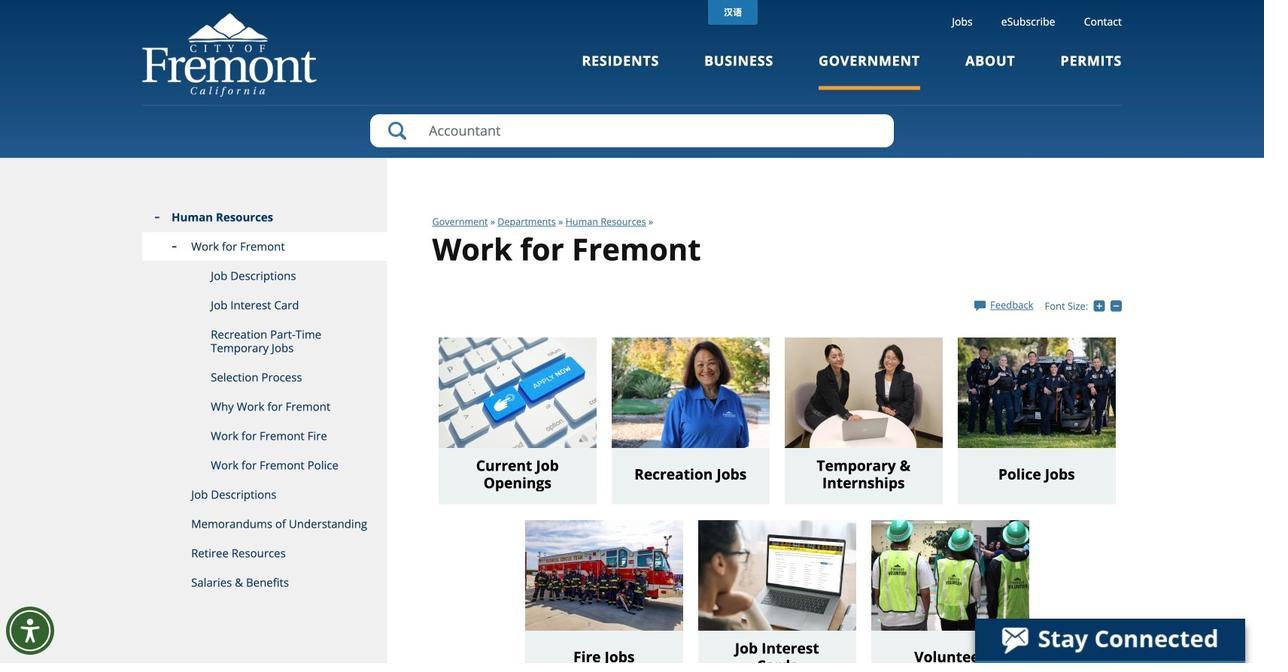 Task type: describe. For each thing, give the bounding box(es) containing it.
Search text field
[[370, 114, 894, 147]]

customized apply now keys on a computer image
[[439, 338, 624, 449]]

columnusercontrol3 main content
[[387, 158, 1130, 664]]

a fire truck with firefighters in front image
[[525, 521, 687, 632]]

stay connected image
[[975, 619, 1244, 661]]



Task type: locate. For each thing, give the bounding box(es) containing it.
city office worker with intern and laptop image
[[785, 338, 943, 449]]

person at computer looking at job categories image
[[698, 521, 865, 632]]

volunteers with city of fremont vests image
[[871, 521, 1030, 632]]

person with city of fremont shirt standing outside image
[[612, 338, 770, 449]]



Task type: vqa. For each thing, say whether or not it's contained in the screenshot.
Volunteers with City of Fremont Vests image
yes



